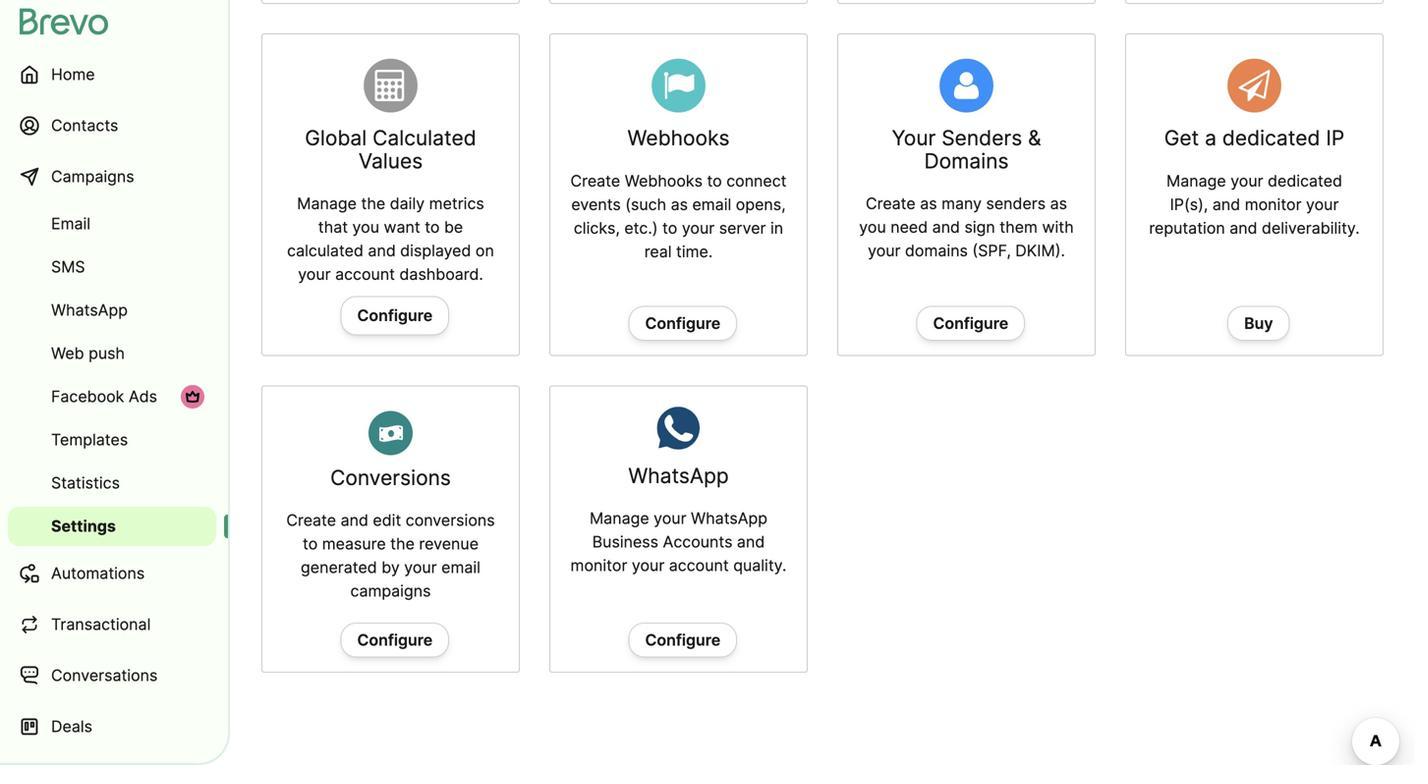 Task type: locate. For each thing, give the bounding box(es) containing it.
1 vertical spatial manage
[[297, 194, 357, 213]]

0 vertical spatial account
[[335, 265, 395, 284]]

to left be
[[425, 218, 440, 237]]

connect
[[727, 171, 787, 191]]

to left connect in the right of the page
[[707, 171, 722, 191]]

dedicated
[[1223, 126, 1321, 151], [1268, 171, 1343, 191]]

statistics link
[[8, 464, 216, 503]]

account inside 'manage the daily metrics that you want to be calculated and displayed on your account dashboard.'
[[335, 265, 395, 284]]

monitor inside manage your dedicated ip(s), and monitor your reputation and deliverability.
[[1245, 195, 1302, 214]]

manage for dedicated
[[1167, 171, 1227, 191]]

manage up that
[[297, 194, 357, 213]]

email down revenue
[[442, 558, 481, 578]]

your down business
[[632, 556, 665, 576]]

0 vertical spatial email
[[693, 195, 732, 214]]

dashboard.
[[400, 265, 484, 284]]

2 horizontal spatial create
[[866, 194, 916, 213]]

1 vertical spatial the
[[390, 535, 415, 554]]

monitor down business
[[571, 556, 628, 576]]

1 horizontal spatial monitor
[[1245, 195, 1302, 214]]

and up quality. on the right bottom
[[737, 533, 765, 552]]

1 you from the left
[[353, 218, 379, 237]]

configure
[[357, 306, 433, 325], [645, 314, 721, 333], [933, 314, 1009, 333], [357, 631, 433, 650], [645, 631, 721, 650]]

2 vertical spatial create
[[286, 511, 336, 530]]

manage inside manage your dedicated ip(s), and monitor your reputation and deliverability.
[[1167, 171, 1227, 191]]

and up "measure"
[[341, 511, 369, 530]]

to inside create and edit conversions to measure the revenue generated by your email campaigns
[[303, 535, 318, 554]]

campaigns link
[[8, 153, 216, 201]]

and inside manage your whatsapp business accounts and monitor your account quality.
[[737, 533, 765, 552]]

1 horizontal spatial manage
[[590, 509, 650, 528]]

your inside create as many senders as you need and sign them with your domains (spf, dkim).
[[868, 241, 901, 260]]

2 horizontal spatial manage
[[1167, 171, 1227, 191]]

be
[[444, 218, 463, 237]]

you right that
[[353, 218, 379, 237]]

create inside create as many senders as you need and sign them with your domains (spf, dkim).
[[866, 194, 916, 213]]

1 vertical spatial dedicated
[[1268, 171, 1343, 191]]

0 vertical spatial monitor
[[1245, 195, 1302, 214]]

0 horizontal spatial create
[[286, 511, 336, 530]]

configure button
[[341, 296, 450, 336]]

configure link for conversions
[[341, 623, 450, 658]]

2 vertical spatial manage
[[590, 509, 650, 528]]

sign
[[965, 218, 996, 237]]

1 vertical spatial account
[[669, 556, 729, 576]]

buy link
[[1228, 306, 1290, 341]]

dedicated up deliverability.
[[1268, 171, 1343, 191]]

account inside manage your whatsapp business accounts and monitor your account quality.
[[669, 556, 729, 576]]

whatsapp up accounts
[[691, 509, 768, 528]]

0 horizontal spatial you
[[353, 218, 379, 237]]

manage for values
[[297, 194, 357, 213]]

you for global calculated values
[[353, 218, 379, 237]]

0 horizontal spatial as
[[671, 195, 688, 214]]

templates link
[[8, 421, 216, 460]]

you inside 'manage the daily metrics that you want to be calculated and displayed on your account dashboard.'
[[353, 218, 379, 237]]

0 vertical spatial manage
[[1167, 171, 1227, 191]]

0 vertical spatial dedicated
[[1223, 126, 1321, 151]]

your inside create and edit conversions to measure the revenue generated by your email campaigns
[[404, 558, 437, 578]]

to inside 'manage the daily metrics that you want to be calculated and displayed on your account dashboard.'
[[425, 218, 440, 237]]

1 horizontal spatial the
[[390, 535, 415, 554]]

your
[[1231, 171, 1264, 191], [1307, 195, 1339, 214], [682, 219, 715, 238], [868, 241, 901, 260], [298, 265, 331, 284], [654, 509, 687, 528], [632, 556, 665, 576], [404, 558, 437, 578]]

web push link
[[8, 334, 216, 374]]

monitor up deliverability.
[[1245, 195, 1302, 214]]

account down accounts
[[669, 556, 729, 576]]

conversions
[[330, 465, 451, 490]]

measure
[[322, 535, 386, 554]]

and
[[1213, 195, 1241, 214], [933, 218, 961, 237], [1230, 219, 1258, 238], [368, 241, 396, 260], [341, 511, 369, 530], [737, 533, 765, 552]]

time.
[[676, 242, 713, 261]]

left___rvooi image
[[185, 389, 201, 405]]

as
[[920, 194, 938, 213], [1051, 194, 1068, 213], [671, 195, 688, 214]]

configure link for your senders & domains
[[917, 306, 1026, 341]]

real
[[645, 242, 672, 261]]

and down want
[[368, 241, 396, 260]]

your senders & domains
[[892, 126, 1042, 173]]

to up generated
[[303, 535, 318, 554]]

1 vertical spatial email
[[442, 558, 481, 578]]

your inside create webhooks to connect events (such as email opens, clicks, etc.) to your server in real time.
[[682, 219, 715, 238]]

manage inside 'manage the daily metrics that you want to be calculated and displayed on your account dashboard.'
[[297, 194, 357, 213]]

metrics
[[429, 194, 484, 213]]

account down calculated
[[335, 265, 395, 284]]

to
[[707, 171, 722, 191], [425, 218, 440, 237], [663, 219, 678, 238], [303, 535, 318, 554]]

as right (such
[[671, 195, 688, 214]]

create up "measure"
[[286, 511, 336, 530]]

your down need on the right of the page
[[868, 241, 901, 260]]

webhooks
[[628, 126, 730, 151], [625, 171, 703, 191]]

your right "by"
[[404, 558, 437, 578]]

create for your senders & domains
[[866, 194, 916, 213]]

email
[[51, 214, 91, 233]]

manage your dedicated ip(s), and monitor your reputation and deliverability.
[[1150, 171, 1360, 238]]

create up events
[[571, 171, 621, 191]]

your inside 'manage the daily metrics that you want to be calculated and displayed on your account dashboard.'
[[298, 265, 331, 284]]

many
[[942, 194, 982, 213]]

settings link
[[8, 507, 216, 547]]

whatsapp up web push
[[51, 301, 128, 320]]

the left daily
[[361, 194, 386, 213]]

the inside 'manage the daily metrics that you want to be calculated and displayed on your account dashboard.'
[[361, 194, 386, 213]]

1 horizontal spatial account
[[669, 556, 729, 576]]

create for conversions
[[286, 511, 336, 530]]

your up time. on the top of page
[[682, 219, 715, 238]]

conversations
[[51, 667, 158, 686]]

0 horizontal spatial manage
[[297, 194, 357, 213]]

create inside create and edit conversions to measure the revenue generated by your email campaigns
[[286, 511, 336, 530]]

as up need on the right of the page
[[920, 194, 938, 213]]

senders
[[942, 126, 1023, 151]]

web push
[[51, 344, 125, 363]]

2 you from the left
[[860, 218, 887, 237]]

create
[[571, 171, 621, 191], [866, 194, 916, 213], [286, 511, 336, 530]]

email
[[693, 195, 732, 214], [442, 558, 481, 578]]

1 vertical spatial webhooks
[[625, 171, 703, 191]]

1 horizontal spatial create
[[571, 171, 621, 191]]

global
[[305, 126, 367, 151]]

ads
[[129, 387, 157, 407]]

configure inside button
[[357, 306, 433, 325]]

email up server
[[693, 195, 732, 214]]

deals link
[[8, 704, 216, 751]]

manage up ip(s),
[[1167, 171, 1227, 191]]

manage
[[1167, 171, 1227, 191], [297, 194, 357, 213], [590, 509, 650, 528]]

1 vertical spatial monitor
[[571, 556, 628, 576]]

0 horizontal spatial the
[[361, 194, 386, 213]]

manage up business
[[590, 509, 650, 528]]

get
[[1165, 126, 1200, 151]]

create up need on the right of the page
[[866, 194, 916, 213]]

templates
[[51, 431, 128, 450]]

reputation
[[1150, 219, 1226, 238]]

your down calculated
[[298, 265, 331, 284]]

1 vertical spatial create
[[866, 194, 916, 213]]

create inside create webhooks to connect events (such as email opens, clicks, etc.) to your server in real time.
[[571, 171, 621, 191]]

ip
[[1327, 126, 1345, 151]]

and up domains
[[933, 218, 961, 237]]

and inside 'manage the daily metrics that you want to be calculated and displayed on your account dashboard.'
[[368, 241, 396, 260]]

account
[[335, 265, 395, 284], [669, 556, 729, 576]]

0 vertical spatial create
[[571, 171, 621, 191]]

configure for your senders & domains
[[933, 314, 1009, 333]]

in
[[771, 219, 784, 238]]

0 horizontal spatial email
[[442, 558, 481, 578]]

dedicated inside manage your dedicated ip(s), and monitor your reputation and deliverability.
[[1268, 171, 1343, 191]]

1 horizontal spatial you
[[860, 218, 887, 237]]

2 vertical spatial whatsapp
[[691, 509, 768, 528]]

0 horizontal spatial account
[[335, 265, 395, 284]]

whatsapp up manage your whatsapp business accounts and monitor your account quality.
[[629, 463, 729, 488]]

configure link for webhooks
[[629, 306, 738, 341]]

you
[[353, 218, 379, 237], [860, 218, 887, 237]]

0 vertical spatial the
[[361, 194, 386, 213]]

facebook
[[51, 387, 124, 407]]

1 horizontal spatial email
[[693, 195, 732, 214]]

the
[[361, 194, 386, 213], [390, 535, 415, 554]]

whatsapp
[[51, 301, 128, 320], [629, 463, 729, 488], [691, 509, 768, 528]]

dedicated right a
[[1223, 126, 1321, 151]]

the inside create and edit conversions to measure the revenue generated by your email campaigns
[[390, 535, 415, 554]]

0 horizontal spatial monitor
[[571, 556, 628, 576]]

events
[[572, 195, 621, 214]]

configure for webhooks
[[645, 314, 721, 333]]

accounts
[[663, 533, 733, 552]]

the up "by"
[[390, 535, 415, 554]]

you inside create as many senders as you need and sign them with your domains (spf, dkim).
[[860, 218, 887, 237]]

as up the 'with'
[[1051, 194, 1068, 213]]

monitor
[[1245, 195, 1302, 214], [571, 556, 628, 576]]

2 horizontal spatial as
[[1051, 194, 1068, 213]]

you left need on the right of the page
[[860, 218, 887, 237]]

your up accounts
[[654, 509, 687, 528]]



Task type: vqa. For each thing, say whether or not it's contained in the screenshot.
top Webhooks
yes



Task type: describe. For each thing, give the bounding box(es) containing it.
home
[[51, 65, 95, 84]]

with
[[1043, 218, 1074, 237]]

sms
[[51, 258, 85, 277]]

them
[[1000, 218, 1038, 237]]

opens,
[[736, 195, 786, 214]]

transactional link
[[8, 602, 216, 649]]

(such
[[625, 195, 667, 214]]

etc.)
[[625, 219, 658, 238]]

need
[[891, 218, 928, 237]]

configure for whatsapp
[[645, 631, 721, 650]]

clicks,
[[574, 219, 620, 238]]

automations link
[[8, 551, 216, 598]]

calculated
[[373, 126, 477, 151]]

manage your whatsapp business accounts and monitor your account quality.
[[571, 509, 787, 576]]

deliverability.
[[1262, 219, 1360, 238]]

1 vertical spatial whatsapp
[[629, 463, 729, 488]]

displayed
[[400, 241, 471, 260]]

(spf,
[[973, 241, 1011, 260]]

create as many senders as you need and sign them with your domains (spf, dkim).
[[860, 194, 1074, 260]]

statistics
[[51, 474, 120, 493]]

by
[[382, 558, 400, 578]]

configure for conversions
[[357, 631, 433, 650]]

dedicated for your
[[1268, 171, 1343, 191]]

your
[[892, 126, 936, 151]]

domains
[[905, 241, 968, 260]]

senders
[[987, 194, 1046, 213]]

your up deliverability.
[[1307, 195, 1339, 214]]

calculated
[[287, 241, 364, 260]]

create and edit conversions to measure the revenue generated by your email campaigns
[[286, 511, 495, 601]]

on
[[476, 241, 494, 260]]

buy
[[1245, 314, 1274, 333]]

&
[[1028, 126, 1042, 151]]

create for webhooks
[[571, 171, 621, 191]]

and inside create as many senders as you need and sign them with your domains (spf, dkim).
[[933, 218, 961, 237]]

email inside create webhooks to connect events (such as email opens, clicks, etc.) to your server in real time.
[[693, 195, 732, 214]]

facebook ads
[[51, 387, 157, 407]]

dedicated for a
[[1223, 126, 1321, 151]]

webhooks inside create webhooks to connect events (such as email opens, clicks, etc.) to your server in real time.
[[625, 171, 703, 191]]

facebook ads link
[[8, 378, 216, 417]]

values
[[359, 148, 423, 173]]

edit
[[373, 511, 401, 530]]

transactional
[[51, 615, 151, 635]]

manage inside manage your whatsapp business accounts and monitor your account quality.
[[590, 509, 650, 528]]

campaigns
[[51, 167, 134, 186]]

that
[[318, 218, 348, 237]]

contacts
[[51, 116, 118, 135]]

revenue
[[419, 535, 479, 554]]

1 horizontal spatial as
[[920, 194, 938, 213]]

campaigns
[[351, 582, 431, 601]]

and right ip(s),
[[1213, 195, 1241, 214]]

want
[[384, 218, 420, 237]]

ip(s),
[[1170, 195, 1209, 214]]

a
[[1205, 126, 1217, 151]]

domains
[[925, 148, 1009, 173]]

business
[[593, 533, 659, 552]]

whatsapp inside manage your whatsapp business accounts and monitor your account quality.
[[691, 509, 768, 528]]

manage the daily metrics that you want to be calculated and displayed on your account dashboard.
[[287, 194, 494, 284]]

sms link
[[8, 248, 216, 287]]

and right reputation
[[1230, 219, 1258, 238]]

email inside create and edit conversions to measure the revenue generated by your email campaigns
[[442, 558, 481, 578]]

dkim).
[[1016, 241, 1066, 260]]

deals
[[51, 718, 92, 737]]

configure link for whatsapp
[[629, 623, 738, 658]]

generated
[[301, 558, 377, 578]]

0 vertical spatial webhooks
[[628, 126, 730, 151]]

create webhooks to connect events (such as email opens, clicks, etc.) to your server in real time.
[[571, 171, 787, 261]]

monitor inside manage your whatsapp business accounts and monitor your account quality.
[[571, 556, 628, 576]]

settings
[[51, 517, 116, 536]]

home link
[[8, 51, 216, 98]]

daily
[[390, 194, 425, 213]]

automations
[[51, 564, 145, 583]]

quality.
[[734, 556, 787, 576]]

conversions
[[406, 511, 495, 530]]

web
[[51, 344, 84, 363]]

as inside create webhooks to connect events (such as email opens, clicks, etc.) to your server in real time.
[[671, 195, 688, 214]]

your down get a dedicated ip
[[1231, 171, 1264, 191]]

you for your senders & domains
[[860, 218, 887, 237]]

conversations link
[[8, 653, 216, 700]]

and inside create and edit conversions to measure the revenue generated by your email campaigns
[[341, 511, 369, 530]]

0 vertical spatial whatsapp
[[51, 301, 128, 320]]

get a dedicated ip
[[1165, 126, 1345, 151]]

global calculated values
[[305, 126, 477, 173]]

contacts link
[[8, 102, 216, 149]]

server
[[719, 219, 766, 238]]

push
[[89, 344, 125, 363]]

whatsapp link
[[8, 291, 216, 330]]

email link
[[8, 204, 216, 244]]

to up real
[[663, 219, 678, 238]]



